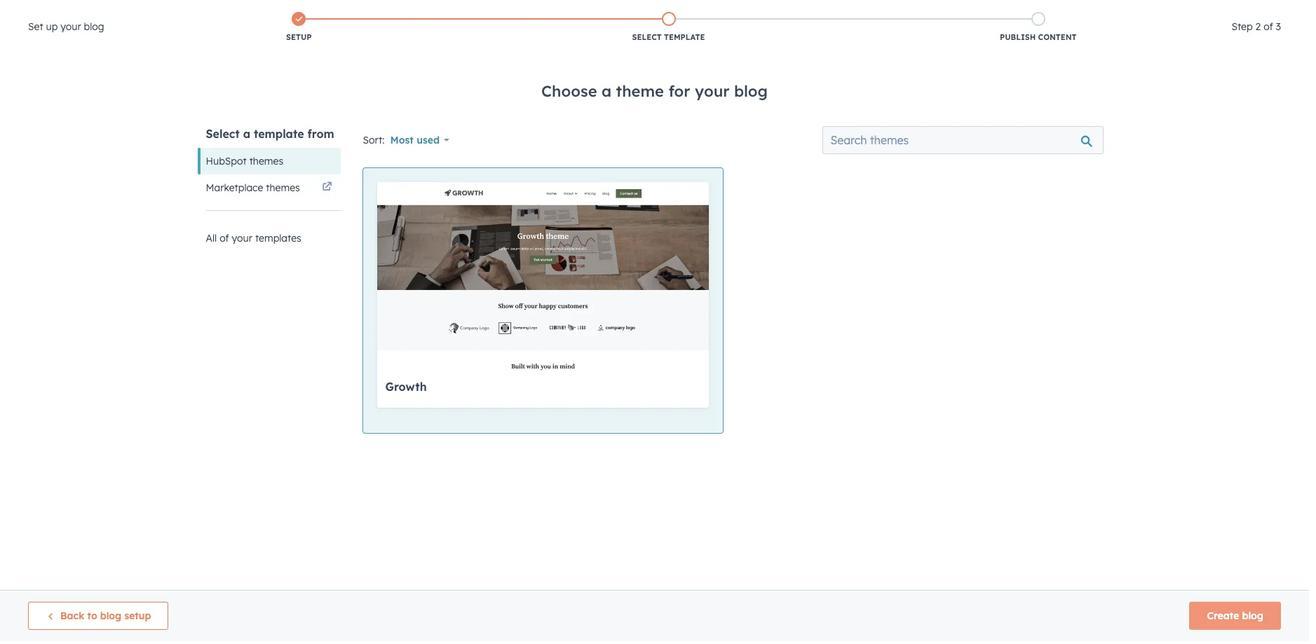 Task type: vqa. For each thing, say whether or not it's contained in the screenshot.
Website URL popup button to the bottom
no



Task type: describe. For each thing, give the bounding box(es) containing it.
your for templates
[[232, 232, 253, 245]]

setup
[[286, 32, 312, 42]]

set
[[28, 20, 43, 33]]

upgrade menu
[[1011, 35, 1293, 58]]

to for talk
[[465, 12, 473, 22]]

your for blog
[[61, 20, 81, 33]]

up
[[46, 20, 58, 33]]

sales
[[475, 12, 496, 22]]

hubspot themes button
[[197, 148, 341, 175]]

for
[[669, 81, 691, 101]]

marketplace themes
[[206, 182, 300, 194]]

step
[[1232, 20, 1253, 33]]

publish
[[1001, 32, 1036, 42]]

back to blog setup
[[60, 610, 151, 623]]

select for select template
[[633, 32, 662, 42]]

your
[[14, 10, 40, 24]]

theme filters element
[[197, 126, 341, 201]]

close image
[[1276, 12, 1287, 23]]

have questions or need help?
[[296, 11, 432, 23]]

to for back
[[87, 610, 97, 623]]

most used button
[[390, 130, 450, 150]]

talk to sales button
[[438, 8, 505, 27]]

templates
[[255, 232, 302, 245]]

questions
[[323, 11, 367, 23]]

upgrade
[[1036, 42, 1075, 53]]

1 horizontal spatial of
[[1264, 20, 1274, 33]]

select template list item
[[484, 9, 854, 46]]

1 vertical spatial your
[[695, 81, 730, 101]]

marketplace
[[206, 182, 263, 194]]

all of your templates button
[[197, 225, 341, 252]]

your marketing hub professional
[[14, 10, 199, 24]]

help?
[[408, 11, 432, 23]]

create
[[1208, 610, 1240, 623]]

content
[[1039, 32, 1077, 42]]

create blog
[[1208, 610, 1264, 623]]

select template
[[633, 32, 705, 42]]

set up your blog
[[28, 20, 104, 33]]

professional
[[131, 10, 199, 24]]

create blog button
[[1190, 603, 1282, 631]]



Task type: locate. For each thing, give the bounding box(es) containing it.
a up hubspot themes
[[243, 127, 251, 141]]

a for choose
[[602, 81, 612, 101]]

menu item
[[1221, 35, 1293, 58]]

template up hubspot themes button
[[254, 127, 304, 141]]

publish content
[[1001, 32, 1077, 42]]

0 vertical spatial select
[[633, 32, 662, 42]]

publish content list item
[[854, 9, 1224, 46]]

your right for
[[695, 81, 730, 101]]

from
[[308, 127, 335, 141]]

of right all
[[220, 232, 229, 245]]

back
[[60, 610, 84, 623]]

0 horizontal spatial template
[[254, 127, 304, 141]]

theme
[[616, 81, 664, 101]]

choose
[[542, 81, 597, 101]]

hub
[[104, 10, 127, 24]]

of inside button
[[220, 232, 229, 245]]

most used
[[390, 134, 440, 147]]

setup completed list item
[[114, 9, 484, 46]]

themes for hubspot themes
[[250, 155, 284, 168]]

template inside list item
[[664, 32, 705, 42]]

to right talk
[[465, 12, 473, 22]]

back to blog setup button
[[28, 603, 169, 631]]

a inside theme filters element
[[243, 127, 251, 141]]

link opens in a new window image
[[322, 180, 332, 196], [322, 182, 332, 193]]

marketing
[[43, 10, 101, 24]]

select a template from
[[206, 127, 335, 141]]

select up theme
[[633, 32, 662, 42]]

template up for
[[664, 32, 705, 42]]

need
[[382, 11, 405, 23]]

Search themes search field
[[823, 126, 1104, 154]]

themes up marketplace themes link
[[250, 155, 284, 168]]

1 horizontal spatial a
[[602, 81, 612, 101]]

your right up
[[61, 20, 81, 33]]

list
[[114, 9, 1224, 46]]

template inside theme filters element
[[254, 127, 304, 141]]

1 vertical spatial themes
[[266, 182, 300, 194]]

your
[[61, 20, 81, 33], [695, 81, 730, 101], [232, 232, 253, 245]]

select inside list item
[[633, 32, 662, 42]]

select for select a template from
[[206, 127, 240, 141]]

2
[[1256, 20, 1262, 33]]

talk to sales
[[447, 12, 496, 22]]

your inside button
[[232, 232, 253, 245]]

blog
[[84, 20, 104, 33], [735, 81, 768, 101], [100, 610, 122, 623], [1243, 610, 1264, 623]]

themes down hubspot themes button
[[266, 182, 300, 194]]

a
[[602, 81, 612, 101], [243, 127, 251, 141]]

choose a theme for your blog
[[542, 81, 768, 101]]

sort:
[[363, 134, 385, 147]]

2 horizontal spatial your
[[695, 81, 730, 101]]

your right all
[[232, 232, 253, 245]]

blog inside 'button'
[[1243, 610, 1264, 623]]

0 vertical spatial themes
[[250, 155, 284, 168]]

a left theme
[[602, 81, 612, 101]]

hubspot
[[206, 155, 247, 168]]

used
[[417, 134, 440, 147]]

2 vertical spatial your
[[232, 232, 253, 245]]

1 link opens in a new window image from the top
[[322, 180, 332, 196]]

1 vertical spatial to
[[87, 610, 97, 623]]

marketplace themes link
[[197, 175, 341, 201]]

0 horizontal spatial of
[[220, 232, 229, 245]]

have
[[296, 11, 320, 23]]

a for select
[[243, 127, 251, 141]]

1 vertical spatial of
[[220, 232, 229, 245]]

0 vertical spatial template
[[664, 32, 705, 42]]

all of your templates
[[206, 232, 302, 245]]

0 horizontal spatial to
[[87, 610, 97, 623]]

1 vertical spatial a
[[243, 127, 251, 141]]

most
[[390, 134, 414, 147]]

of left the 3
[[1264, 20, 1274, 33]]

1 vertical spatial template
[[254, 127, 304, 141]]

1 horizontal spatial template
[[664, 32, 705, 42]]

upgrade image
[[1021, 41, 1033, 54]]

or
[[370, 11, 380, 23]]

3
[[1277, 20, 1282, 33]]

list containing setup
[[114, 9, 1224, 46]]

growth
[[386, 380, 427, 394]]

setup
[[124, 610, 151, 623]]

step 2 of 3
[[1232, 20, 1282, 33]]

select
[[633, 32, 662, 42], [206, 127, 240, 141]]

themes
[[250, 155, 284, 168], [266, 182, 300, 194]]

1 horizontal spatial your
[[232, 232, 253, 245]]

1 horizontal spatial to
[[465, 12, 473, 22]]

themes for marketplace themes
[[266, 182, 300, 194]]

to
[[465, 12, 473, 22], [87, 610, 97, 623]]

0 horizontal spatial select
[[206, 127, 240, 141]]

hubspot themes
[[206, 155, 284, 168]]

Growth checkbox
[[363, 168, 723, 642]]

2 link opens in a new window image from the top
[[322, 182, 332, 193]]

0 vertical spatial to
[[465, 12, 473, 22]]

0 vertical spatial your
[[61, 20, 81, 33]]

0 horizontal spatial a
[[243, 127, 251, 141]]

select up hubspot
[[206, 127, 240, 141]]

template
[[664, 32, 705, 42], [254, 127, 304, 141]]

themes inside button
[[250, 155, 284, 168]]

1 vertical spatial select
[[206, 127, 240, 141]]

0 vertical spatial a
[[602, 81, 612, 101]]

select inside theme filters element
[[206, 127, 240, 141]]

of
[[1264, 20, 1274, 33], [220, 232, 229, 245]]

0 vertical spatial of
[[1264, 20, 1274, 33]]

1 horizontal spatial select
[[633, 32, 662, 42]]

talk
[[447, 12, 462, 22]]

to right "back"
[[87, 610, 97, 623]]

0 horizontal spatial your
[[61, 20, 81, 33]]

all
[[206, 232, 217, 245]]

blog inside button
[[100, 610, 122, 623]]



